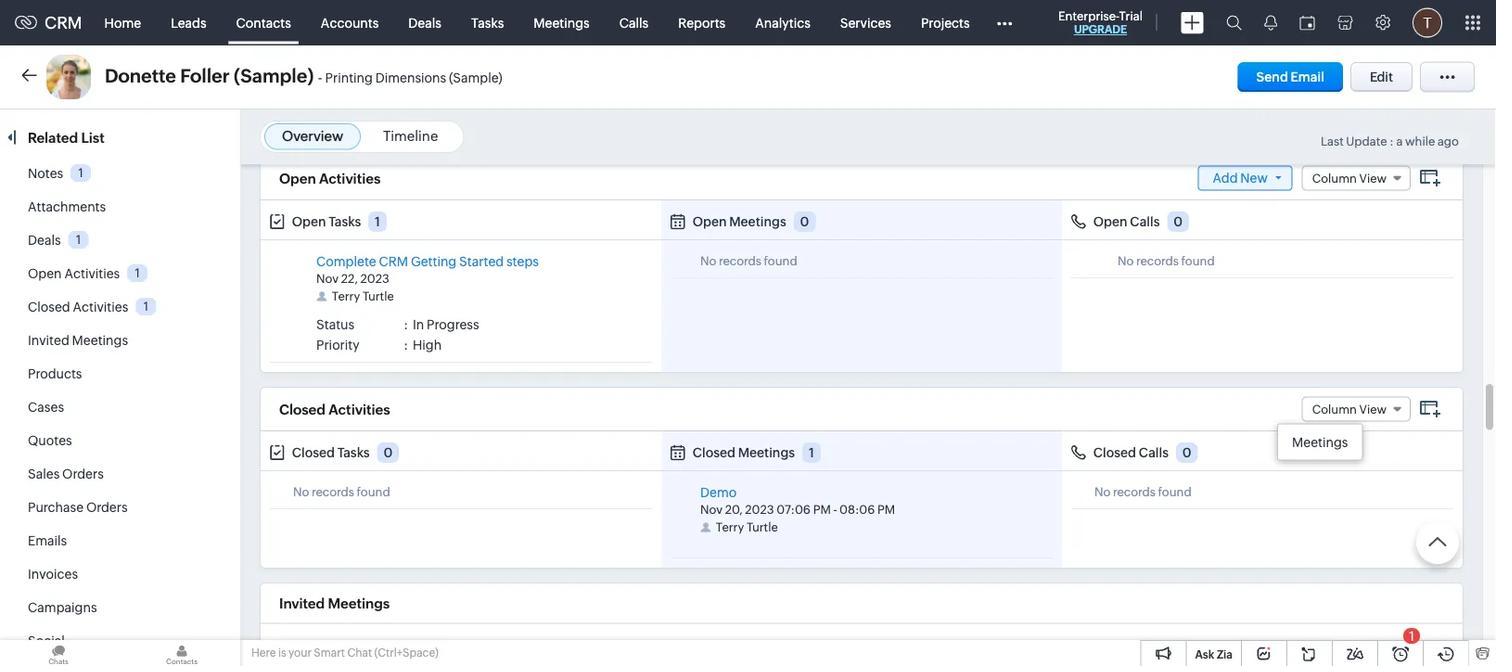 Task type: locate. For each thing, give the bounding box(es) containing it.
deals link
[[394, 0, 456, 45], [28, 233, 61, 248]]

projects link
[[906, 0, 985, 45]]

1 vertical spatial terry
[[716, 521, 744, 535]]

products
[[28, 366, 82, 381]]

1 vertical spatial :
[[404, 318, 408, 333]]

invited up products link
[[28, 333, 69, 348]]

found down open meetings
[[764, 255, 797, 269]]

1 horizontal spatial crm
[[379, 255, 408, 269]]

2 column from the top
[[1312, 403, 1357, 417]]

0 vertical spatial terry turtle
[[332, 290, 394, 304]]

related
[[28, 129, 78, 146]]

0 right closed tasks
[[383, 446, 393, 461]]

2 vertical spatial tasks
[[337, 446, 370, 461]]

- inside demo nov 20, 2023 07:06 pm - 08:06 pm
[[833, 503, 837, 517]]

0 vertical spatial column view field
[[1302, 166, 1411, 191]]

0 vertical spatial nov
[[316, 272, 339, 286]]

0 vertical spatial deals link
[[394, 0, 456, 45]]

found down closed tasks
[[357, 486, 390, 500]]

tasks
[[471, 15, 504, 30], [329, 215, 361, 230], [337, 446, 370, 461]]

: left the a
[[1390, 134, 1394, 148]]

0 horizontal spatial -
[[318, 70, 322, 86]]

profile element
[[1402, 0, 1454, 45]]

calendar image
[[1300, 15, 1315, 30]]

invoices
[[28, 567, 78, 582]]

1 horizontal spatial (sample)
[[449, 70, 503, 85]]

profile image
[[1413, 8, 1442, 38]]

08:06
[[840, 503, 875, 517]]

attachments link
[[28, 199, 106, 214]]

- left 08:06
[[833, 503, 837, 517]]

2023
[[360, 272, 389, 286], [745, 503, 774, 517]]

pm right 07:06
[[813, 503, 831, 517]]

0 vertical spatial orders
[[62, 467, 104, 481]]

orders
[[62, 467, 104, 481], [86, 500, 128, 515]]

records down closed tasks
[[312, 486, 354, 500]]

0 right open calls
[[1174, 215, 1183, 230]]

home
[[104, 15, 141, 30]]

no down open calls
[[1118, 255, 1134, 269]]

demo nov 20, 2023 07:06 pm - 08:06 pm
[[700, 486, 895, 517]]

- left printing
[[318, 70, 322, 86]]

1 vertical spatial open activities
[[28, 266, 120, 281]]

0 right closed calls
[[1182, 446, 1192, 461]]

2 vertical spatial :
[[404, 338, 408, 353]]

cases
[[28, 400, 64, 415]]

crm left home
[[45, 13, 82, 32]]

no down open meetings
[[700, 255, 716, 269]]

1 vertical spatial turtle
[[747, 521, 778, 535]]

while
[[1405, 134, 1435, 148]]

orders right purchase
[[86, 500, 128, 515]]

no records found down closed tasks
[[293, 486, 390, 500]]

0 vertical spatial crm
[[45, 13, 82, 32]]

edit
[[1370, 70, 1393, 84]]

terry turtle down 22,
[[332, 290, 394, 304]]

notes
[[28, 166, 63, 181]]

terry down the 20,
[[716, 521, 744, 535]]

0 right open meetings
[[800, 215, 809, 230]]

search image
[[1226, 15, 1242, 31]]

open activities up open tasks in the left top of the page
[[279, 170, 381, 187]]

calls for closed activities
[[1139, 446, 1169, 461]]

0 vertical spatial invited meetings
[[28, 333, 128, 348]]

0 vertical spatial deals
[[408, 15, 441, 30]]

1 horizontal spatial 2023
[[745, 503, 774, 517]]

deals down attachments
[[28, 233, 61, 248]]

invited meetings
[[28, 333, 128, 348], [279, 596, 390, 612]]

0 horizontal spatial crm
[[45, 13, 82, 32]]

1 horizontal spatial invited
[[279, 596, 325, 612]]

no down closed tasks
[[293, 486, 309, 500]]

0 horizontal spatial invited
[[28, 333, 69, 348]]

2 column view field from the top
[[1302, 397, 1411, 422]]

1 horizontal spatial -
[[833, 503, 837, 517]]

records down open calls
[[1136, 255, 1179, 269]]

0 horizontal spatial terry
[[332, 290, 360, 304]]

1 vertical spatial orders
[[86, 500, 128, 515]]

purchase orders link
[[28, 500, 128, 515]]

column view
[[1312, 172, 1387, 186], [1312, 403, 1387, 417]]

records down open meetings
[[719, 255, 761, 269]]

invited up your in the bottom left of the page
[[279, 596, 325, 612]]

deals
[[408, 15, 441, 30], [28, 233, 61, 248]]

1 horizontal spatial terry turtle
[[716, 521, 778, 535]]

calls link
[[605, 0, 663, 45]]

1 vertical spatial terry turtle
[[716, 521, 778, 535]]

2023 right 22,
[[360, 272, 389, 286]]

related list
[[28, 129, 108, 146]]

2 column view from the top
[[1312, 403, 1387, 417]]

reports
[[678, 15, 726, 30]]

0 vertical spatial terry
[[332, 290, 360, 304]]

terry turtle down the 20,
[[716, 521, 778, 535]]

2 view from the top
[[1359, 403, 1387, 417]]

1 horizontal spatial turtle
[[747, 521, 778, 535]]

no for open meetings
[[700, 255, 716, 269]]

1 horizontal spatial nov
[[700, 503, 723, 517]]

1 vertical spatial crm
[[379, 255, 408, 269]]

turtle down 07:06
[[747, 521, 778, 535]]

open activities up the closed activities link
[[28, 266, 120, 281]]

found
[[764, 255, 797, 269], [1181, 255, 1215, 269], [357, 486, 390, 500], [1158, 486, 1192, 500]]

no records found
[[700, 255, 797, 269], [1118, 255, 1215, 269], [293, 486, 390, 500], [1095, 486, 1192, 500]]

1 vertical spatial nov
[[700, 503, 723, 517]]

invited
[[28, 333, 69, 348], [279, 596, 325, 612]]

signals image
[[1264, 15, 1277, 31]]

0 vertical spatial column
[[1312, 172, 1357, 186]]

activities
[[319, 170, 381, 187], [64, 266, 120, 281], [73, 300, 128, 314], [329, 402, 390, 418]]

cases link
[[28, 400, 64, 415]]

0
[[800, 215, 809, 230], [1174, 215, 1183, 230], [383, 446, 393, 461], [1182, 446, 1192, 461]]

complete crm getting started steps link
[[316, 255, 539, 269]]

0 vertical spatial open activities
[[279, 170, 381, 187]]

last
[[1321, 134, 1344, 148]]

: left the "in"
[[404, 318, 408, 333]]

purchase
[[28, 500, 84, 515]]

nov inside demo nov 20, 2023 07:06 pm - 08:06 pm
[[700, 503, 723, 517]]

pm right 08:06
[[878, 503, 895, 517]]

1 horizontal spatial deals link
[[394, 0, 456, 45]]

(sample) down tasks link
[[449, 70, 503, 85]]

crm
[[45, 13, 82, 32], [379, 255, 408, 269]]

2 vertical spatial calls
[[1139, 446, 1169, 461]]

turtle down "complete"
[[363, 290, 394, 304]]

0 horizontal spatial 2023
[[360, 272, 389, 286]]

1
[[78, 166, 83, 180], [375, 215, 380, 230], [76, 233, 81, 247], [135, 266, 140, 280], [144, 299, 148, 313], [809, 446, 814, 461], [1409, 628, 1414, 643]]

open tasks
[[292, 215, 361, 230]]

calls for open activities
[[1130, 215, 1160, 230]]

view
[[1359, 172, 1387, 186], [1359, 403, 1387, 417]]

terry down 22,
[[332, 290, 360, 304]]

add new
[[1213, 171, 1268, 186]]

1 horizontal spatial terry
[[716, 521, 744, 535]]

open meetings
[[693, 215, 786, 230]]

progress
[[427, 318, 479, 333]]

turtle for demo
[[747, 521, 778, 535]]

no
[[700, 255, 716, 269], [1118, 255, 1134, 269], [293, 486, 309, 500], [1095, 486, 1111, 500]]

sales
[[28, 467, 60, 481]]

1 horizontal spatial invited meetings
[[279, 596, 390, 612]]

complete crm getting started steps nov 22, 2023
[[316, 255, 539, 286]]

records down closed calls
[[1113, 486, 1156, 500]]

accounts link
[[306, 0, 394, 45]]

here is your smart chat (ctrl+space)
[[251, 647, 439, 659]]

no down closed calls
[[1095, 486, 1111, 500]]

22,
[[341, 272, 358, 286]]

0 for closed tasks
[[383, 446, 393, 461]]

0 horizontal spatial deals
[[28, 233, 61, 248]]

1 horizontal spatial closed activities
[[279, 402, 390, 418]]

1 vertical spatial view
[[1359, 403, 1387, 417]]

projects
[[921, 15, 970, 30]]

0 vertical spatial column view
[[1312, 172, 1387, 186]]

2023 right the 20,
[[745, 503, 774, 517]]

records for open calls
[[1136, 255, 1179, 269]]

started
[[459, 255, 504, 269]]

deals link up printing dimensions (sample) link on the top
[[394, 0, 456, 45]]

0 horizontal spatial turtle
[[363, 290, 394, 304]]

-
[[318, 70, 322, 86], [833, 503, 837, 517]]

invited meetings up 'smart'
[[279, 596, 390, 612]]

2 pm from the left
[[878, 503, 895, 517]]

meetings
[[534, 15, 590, 30], [729, 215, 786, 230], [72, 333, 128, 348], [1292, 435, 1348, 450], [738, 446, 795, 461], [328, 596, 390, 612]]

Other Modules field
[[985, 8, 1025, 38]]

1 vertical spatial calls
[[1130, 215, 1160, 230]]

1 horizontal spatial open activities
[[279, 170, 381, 187]]

closed activities up closed tasks
[[279, 402, 390, 418]]

(sample)
[[234, 65, 314, 87], [449, 70, 503, 85]]

chats image
[[0, 640, 117, 666]]

1 vertical spatial 2023
[[745, 503, 774, 517]]

no records found down open calls
[[1118, 255, 1215, 269]]

no for closed tasks
[[293, 486, 309, 500]]

closed tasks
[[292, 446, 370, 461]]

0 horizontal spatial closed activities
[[28, 300, 128, 314]]

activities up open tasks in the left top of the page
[[319, 170, 381, 187]]

deals up printing dimensions (sample) link on the top
[[408, 15, 441, 30]]

1 vertical spatial deals
[[28, 233, 61, 248]]

1 vertical spatial deals link
[[28, 233, 61, 248]]

no for open calls
[[1118, 255, 1134, 269]]

terry
[[332, 290, 360, 304], [716, 521, 744, 535]]

1 horizontal spatial deals
[[408, 15, 441, 30]]

signals element
[[1253, 0, 1288, 45]]

- inside donette foller (sample) - printing dimensions (sample)
[[318, 70, 322, 86]]

deals link down attachments
[[28, 233, 61, 248]]

pm
[[813, 503, 831, 517], [878, 503, 895, 517]]

open
[[279, 170, 316, 187], [292, 215, 326, 230], [693, 215, 727, 230], [1093, 215, 1128, 230], [28, 266, 62, 281]]

terry turtle
[[332, 290, 394, 304], [716, 521, 778, 535]]

notes link
[[28, 166, 63, 181]]

20,
[[725, 503, 743, 517]]

found down add at the right top of page
[[1181, 255, 1215, 269]]

status
[[316, 318, 354, 333]]

open activities
[[279, 170, 381, 187], [28, 266, 120, 281]]

1 horizontal spatial pm
[[878, 503, 895, 517]]

0 horizontal spatial terry turtle
[[332, 290, 394, 304]]

1 vertical spatial column view
[[1312, 403, 1387, 417]]

no records found down closed calls
[[1095, 486, 1192, 500]]

found down closed calls
[[1158, 486, 1192, 500]]

nov down demo link
[[700, 503, 723, 517]]

0 horizontal spatial nov
[[316, 272, 339, 286]]

edit button
[[1350, 62, 1413, 92]]

analytics
[[755, 15, 810, 30]]

terry turtle for demo
[[716, 521, 778, 535]]

contacts image
[[123, 640, 240, 666]]

: left high
[[404, 338, 408, 353]]

0 vertical spatial calls
[[619, 15, 649, 30]]

overview
[[282, 128, 343, 144]]

Column View field
[[1302, 166, 1411, 191], [1302, 397, 1411, 422]]

0 vertical spatial view
[[1359, 172, 1387, 186]]

(sample) down contacts "link"
[[234, 65, 314, 87]]

invited meetings down the closed activities link
[[28, 333, 128, 348]]

add
[[1213, 171, 1238, 186]]

1 vertical spatial column
[[1312, 403, 1357, 417]]

crm left getting
[[379, 255, 408, 269]]

1 vertical spatial -
[[833, 503, 837, 517]]

activities up the closed activities link
[[64, 266, 120, 281]]

closed activities
[[28, 300, 128, 314], [279, 402, 390, 418]]

1 vertical spatial column view field
[[1302, 397, 1411, 422]]

1 vertical spatial tasks
[[329, 215, 361, 230]]

services
[[840, 15, 891, 30]]

closed
[[28, 300, 70, 314], [279, 402, 326, 418], [292, 446, 335, 461], [693, 446, 736, 461], [1093, 446, 1136, 461]]

0 vertical spatial -
[[318, 70, 322, 86]]

no records found down open meetings
[[700, 255, 797, 269]]

accounts
[[321, 15, 379, 30]]

nov left 22,
[[316, 272, 339, 286]]

emails link
[[28, 533, 67, 548]]

2023 inside demo nov 20, 2023 07:06 pm - 08:06 pm
[[745, 503, 774, 517]]

0 horizontal spatial pm
[[813, 503, 831, 517]]

steps
[[506, 255, 539, 269]]

orders up purchase orders
[[62, 467, 104, 481]]

high
[[413, 338, 442, 353]]

0 vertical spatial turtle
[[363, 290, 394, 304]]

0 vertical spatial 2023
[[360, 272, 389, 286]]

closed activities up the invited meetings link
[[28, 300, 128, 314]]

search element
[[1215, 0, 1253, 45]]



Task type: describe. For each thing, give the bounding box(es) containing it.
ask zia
[[1195, 648, 1233, 660]]

0 vertical spatial :
[[1390, 134, 1394, 148]]

here
[[251, 647, 276, 659]]

activities up closed tasks
[[329, 402, 390, 418]]

chat
[[347, 647, 372, 659]]

meetings link
[[519, 0, 605, 45]]

0 vertical spatial invited
[[28, 333, 69, 348]]

contacts
[[236, 15, 291, 30]]

found for closed calls
[[1158, 486, 1192, 500]]

crm inside complete crm getting started steps nov 22, 2023
[[379, 255, 408, 269]]

tasks for open activities
[[329, 215, 361, 230]]

complete
[[316, 255, 376, 269]]

open calls
[[1093, 215, 1160, 230]]

sales orders link
[[28, 467, 104, 481]]

create menu image
[[1181, 12, 1204, 34]]

demo
[[700, 486, 737, 501]]

(ctrl+space)
[[374, 647, 439, 659]]

invoices link
[[28, 567, 78, 582]]

enterprise-
[[1058, 9, 1119, 23]]

services link
[[825, 0, 906, 45]]

(sample) inside donette foller (sample) - printing dimensions (sample)
[[449, 70, 503, 85]]

social link
[[28, 634, 65, 648]]

terry for complete crm getting started steps
[[332, 290, 360, 304]]

send email button
[[1238, 62, 1343, 92]]

0 horizontal spatial deals link
[[28, 233, 61, 248]]

ago
[[1438, 134, 1459, 148]]

list
[[81, 129, 105, 146]]

quotes link
[[28, 433, 72, 448]]

0 for open meetings
[[800, 215, 809, 230]]

1 column from the top
[[1312, 172, 1357, 186]]

ask
[[1195, 648, 1214, 660]]

turtle for complete crm getting started steps
[[363, 290, 394, 304]]

your
[[289, 647, 312, 659]]

no for closed calls
[[1095, 486, 1111, 500]]

found for open calls
[[1181, 255, 1215, 269]]

found for closed tasks
[[357, 486, 390, 500]]

zia
[[1217, 648, 1233, 660]]

demo link
[[700, 486, 737, 501]]

create menu element
[[1170, 0, 1215, 45]]

sales orders
[[28, 467, 104, 481]]

timeline link
[[383, 128, 438, 144]]

0 horizontal spatial invited meetings
[[28, 333, 128, 348]]

orders for sales orders
[[62, 467, 104, 481]]

no records found for closed tasks
[[293, 486, 390, 500]]

closed activities link
[[28, 300, 128, 314]]

1 view from the top
[[1359, 172, 1387, 186]]

purchase orders
[[28, 500, 128, 515]]

timeline
[[383, 128, 438, 144]]

getting
[[411, 255, 457, 269]]

0 vertical spatial closed activities
[[28, 300, 128, 314]]

: high
[[404, 338, 442, 353]]

no records found for closed calls
[[1095, 486, 1192, 500]]

printing
[[325, 70, 373, 85]]

campaigns link
[[28, 600, 97, 615]]

crm link
[[15, 13, 82, 32]]

1 column view field from the top
[[1302, 166, 1411, 191]]

0 for closed calls
[[1182, 446, 1192, 461]]

social
[[28, 634, 65, 648]]

smart
[[314, 647, 345, 659]]

tasks for closed activities
[[337, 446, 370, 461]]

is
[[278, 647, 286, 659]]

donette foller (sample) - printing dimensions (sample)
[[105, 65, 503, 87]]

records for closed calls
[[1113, 486, 1156, 500]]

: for : high
[[404, 338, 408, 353]]

quotes
[[28, 433, 72, 448]]

emails
[[28, 533, 67, 548]]

open activities link
[[28, 266, 120, 281]]

overview link
[[282, 128, 343, 144]]

no records found for open calls
[[1118, 255, 1215, 269]]

found for open meetings
[[764, 255, 797, 269]]

1 vertical spatial invited meetings
[[279, 596, 390, 612]]

new
[[1240, 171, 1268, 186]]

invited meetings link
[[28, 333, 128, 348]]

terry for demo
[[716, 521, 744, 535]]

activities up the invited meetings link
[[73, 300, 128, 314]]

in
[[413, 318, 424, 333]]

1 column view from the top
[[1312, 172, 1387, 186]]

records for open meetings
[[719, 255, 761, 269]]

leads link
[[156, 0, 221, 45]]

nov inside complete crm getting started steps nov 22, 2023
[[316, 272, 339, 286]]

printing dimensions (sample) link
[[325, 70, 503, 86]]

tasks link
[[456, 0, 519, 45]]

donette
[[105, 65, 176, 87]]

priority
[[316, 338, 360, 353]]

reports link
[[663, 0, 740, 45]]

products link
[[28, 366, 82, 381]]

1 vertical spatial closed activities
[[279, 402, 390, 418]]

leads
[[171, 15, 206, 30]]

1 pm from the left
[[813, 503, 831, 517]]

last update : a while ago
[[1321, 134, 1459, 148]]

contacts link
[[221, 0, 306, 45]]

0 horizontal spatial open activities
[[28, 266, 120, 281]]

records for closed tasks
[[312, 486, 354, 500]]

no records found for open meetings
[[700, 255, 797, 269]]

1 vertical spatial invited
[[279, 596, 325, 612]]

2023 inside complete crm getting started steps nov 22, 2023
[[360, 272, 389, 286]]

closed meetings
[[693, 446, 795, 461]]

analytics link
[[740, 0, 825, 45]]

closed calls
[[1093, 446, 1169, 461]]

terry turtle for complete crm getting started steps
[[332, 290, 394, 304]]

orders for purchase orders
[[86, 500, 128, 515]]

update
[[1346, 134, 1387, 148]]

: for : in progress
[[404, 318, 408, 333]]

home link
[[90, 0, 156, 45]]

send
[[1256, 70, 1288, 84]]

campaigns
[[28, 600, 97, 615]]

trial
[[1119, 9, 1143, 23]]

foller
[[180, 65, 230, 87]]

0 horizontal spatial (sample)
[[234, 65, 314, 87]]

0 for open calls
[[1174, 215, 1183, 230]]

07:06
[[777, 503, 811, 517]]

a
[[1396, 134, 1403, 148]]

0 vertical spatial tasks
[[471, 15, 504, 30]]



Task type: vqa. For each thing, say whether or not it's contained in the screenshot.
- inside the Demo Nov 20, 2023 07:06 PM - 08:06 PM
yes



